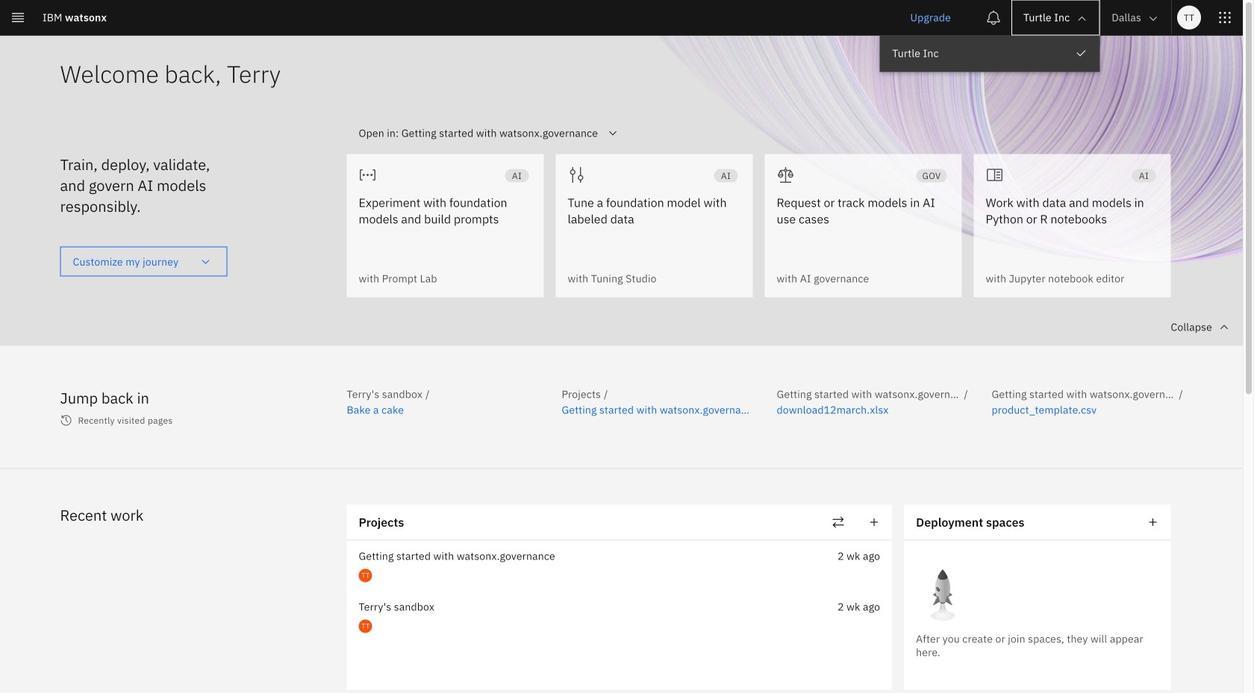 Task type: vqa. For each thing, say whether or not it's contained in the screenshot.
the middle Open menu icon
yes



Task type: locate. For each thing, give the bounding box(es) containing it.
1 horizontal spatial open menu image
[[607, 127, 619, 139]]

dialog
[[48, 439, 1207, 694]]

open menu image
[[607, 127, 619, 139], [200, 256, 212, 268]]

notifications image
[[987, 10, 1002, 25]]

create a new deployment space image
[[1146, 515, 1161, 530]]

1 vertical spatial open menu image
[[200, 256, 212, 268]]

after you create or join spaces, they will appear here. image
[[917, 570, 970, 624]]



Task type: describe. For each thing, give the bounding box(es) containing it.
arrow image
[[1077, 13, 1089, 25]]

open menu image
[[1132, 466, 1144, 478]]

0 horizontal spatial open menu image
[[200, 256, 212, 268]]

switch projects image
[[831, 515, 846, 530]]

create a new project image
[[867, 515, 882, 530]]

0 vertical spatial open menu image
[[607, 127, 619, 139]]

global navigation element
[[0, 0, 1255, 694]]



